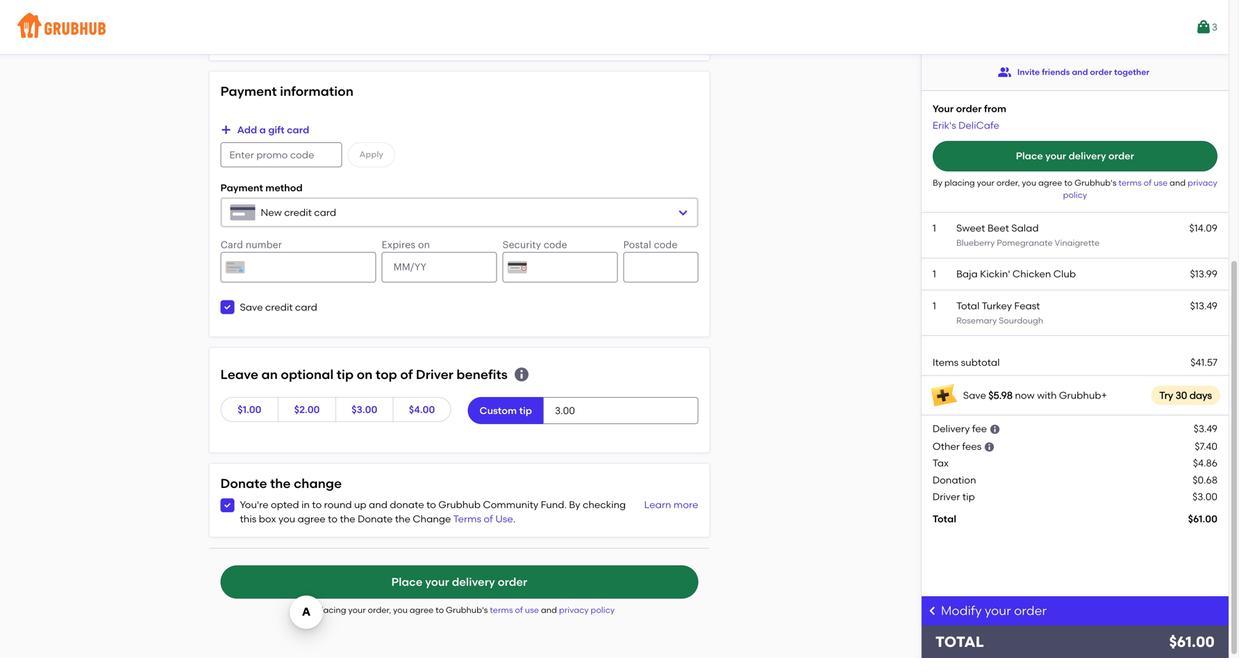 Task type: describe. For each thing, give the bounding box(es) containing it.
order, for by placing your order, you agree to grubhub's terms of use and
[[997, 178, 1020, 188]]

place your delivery order button for by placing your order, you agree to grubhub's terms of use and
[[933, 141, 1218, 171]]

0 vertical spatial tip
[[337, 367, 354, 382]]

by placing your order, you agree to grubhub's terms of use and
[[933, 178, 1186, 188]]

$1.00 button
[[220, 397, 279, 422]]

$7.40
[[1195, 441, 1218, 452]]

to for by placing your order, you agree to grubhub's terms of use and
[[1064, 178, 1073, 188]]

apply button
[[348, 142, 395, 167]]

erik's delicafe link
[[933, 120, 999, 131]]

by checking this box you agree to the donate the change
[[240, 499, 626, 525]]

0 vertical spatial donate
[[220, 476, 267, 491]]

baja kickin' chicken club
[[956, 268, 1076, 280]]

friends
[[1042, 67, 1070, 77]]

$3.00 inside button
[[352, 404, 377, 416]]

delivery
[[933, 423, 970, 435]]

credit for save
[[265, 301, 293, 313]]

driver tip
[[933, 491, 975, 503]]

privacy policy
[[1063, 178, 1217, 200]]

terms for by placing your order, you agree to grubhub's terms of use and privacy policy
[[490, 606, 513, 616]]

with
[[1037, 390, 1057, 401]]

items subtotal
[[933, 357, 1000, 369]]

this
[[240, 513, 256, 525]]

terms
[[453, 513, 481, 525]]

information
[[280, 84, 354, 99]]

to for by placing your order, you agree to grubhub's terms of use and privacy policy
[[436, 606, 444, 616]]

checking
[[583, 499, 626, 511]]

1 vertical spatial total
[[933, 513, 956, 525]]

add a gift card button
[[220, 117, 309, 142]]

in
[[301, 499, 310, 511]]

round
[[324, 499, 352, 511]]

terms for by placing your order, you agree to grubhub's terms of use and
[[1119, 178, 1142, 188]]

add a gift card
[[237, 124, 309, 136]]

2 horizontal spatial the
[[395, 513, 410, 525]]

apply
[[359, 150, 383, 160]]

new credit card
[[261, 207, 336, 218]]

1 vertical spatial $61.00
[[1169, 633, 1215, 651]]

invite
[[1017, 67, 1040, 77]]

learn
[[644, 499, 671, 511]]

save $5.98 now with grubhub+
[[963, 390, 1107, 401]]

$13.99
[[1190, 268, 1218, 280]]

payment information
[[220, 84, 354, 99]]

0 vertical spatial total
[[956, 300, 980, 312]]

community
[[483, 499, 538, 511]]

to for by checking this box you agree to the donate the change
[[328, 513, 338, 525]]

1 for baja kickin' chicken club
[[933, 268, 936, 280]]

you're
[[240, 499, 268, 511]]

$5.98
[[989, 390, 1013, 401]]

terms of use .
[[453, 513, 516, 525]]

$13.49 rosemary sourdough
[[956, 300, 1218, 326]]

place your delivery order for by placing your order, you agree to grubhub's terms of use and
[[1016, 150, 1134, 162]]

1 for sweet beet salad
[[933, 222, 936, 234]]

rosemary
[[956, 316, 997, 326]]

people icon image
[[998, 65, 1012, 79]]

kickin'
[[980, 268, 1010, 280]]

feast
[[1014, 300, 1040, 312]]

other fees
[[933, 441, 982, 452]]

$4.00 button
[[393, 397, 451, 422]]

use for by placing your order, you agree to grubhub's terms of use and privacy policy
[[525, 606, 539, 616]]

tip for custom tip
[[519, 405, 532, 417]]

payment for payment method
[[220, 182, 263, 194]]

order inside your order from erik's delicafe
[[956, 103, 982, 115]]

up
[[354, 499, 366, 511]]

pomegranate
[[997, 238, 1053, 248]]

erik's
[[933, 120, 956, 131]]

you for by placing your order, you agree to grubhub's terms of use and
[[1022, 178, 1036, 188]]

1 vertical spatial driver
[[933, 491, 960, 503]]

days
[[1190, 390, 1212, 401]]

svg image
[[989, 424, 1001, 435]]

$2.00
[[294, 404, 320, 416]]

donation
[[933, 474, 976, 486]]

$4.86
[[1193, 457, 1218, 469]]

save credit card
[[240, 301, 317, 313]]

leave an optional tip on top of driver benefits
[[220, 367, 508, 382]]

custom
[[480, 405, 517, 417]]

by placing your order, you agree to grubhub's terms of use and privacy policy
[[304, 606, 615, 616]]

payment method
[[220, 182, 303, 194]]

0 vertical spatial driver
[[416, 367, 453, 382]]

beet
[[988, 222, 1009, 234]]

your
[[933, 103, 954, 115]]

terms of use link
[[453, 513, 513, 525]]

together
[[1114, 67, 1150, 77]]

$13.49
[[1190, 300, 1218, 312]]

card inside button
[[287, 124, 309, 136]]

modify
[[941, 604, 982, 618]]

subtotal
[[961, 357, 1000, 369]]

place your delivery order for by placing your order, you agree to grubhub's terms of use and privacy policy
[[391, 576, 527, 589]]

delivery fee
[[933, 423, 987, 435]]

total turkey feast
[[956, 300, 1040, 312]]

30
[[1176, 390, 1187, 401]]

you for by placing your order, you agree to grubhub's terms of use and privacy policy
[[393, 606, 408, 616]]

box
[[259, 513, 276, 525]]

by for by checking this box you agree to the donate the change
[[569, 499, 580, 511]]

$3.00 button
[[335, 397, 394, 422]]

delicafe
[[959, 120, 999, 131]]

3
[[1212, 21, 1218, 33]]

order up privacy policy
[[1109, 150, 1134, 162]]

privacy policy link for by placing your order, you agree to grubhub's terms of use and privacy policy
[[559, 606, 615, 616]]

modify your order
[[941, 604, 1047, 618]]

grubhub+
[[1059, 390, 1107, 401]]

sweet beet salad
[[956, 222, 1039, 234]]

$1.00
[[238, 404, 261, 416]]

by for by placing your order, you agree to grubhub's terms of use and
[[933, 178, 943, 188]]

1 vertical spatial privacy
[[559, 606, 589, 616]]

0 vertical spatial $61.00
[[1188, 513, 1218, 525]]

placing for by placing your order, you agree to grubhub's terms of use and privacy policy
[[316, 606, 346, 616]]

$14.09 blueberry pomegranate vinaigrette
[[956, 222, 1218, 248]]

method
[[265, 182, 303, 194]]

agree for by checking this box you agree to the donate the change
[[298, 513, 326, 525]]

you're opted in to round up and donate to grubhub community fund.
[[240, 499, 569, 511]]

baja
[[956, 268, 978, 280]]

use for by placing your order, you agree to grubhub's terms of use and
[[1154, 178, 1168, 188]]

other
[[933, 441, 960, 452]]

salad
[[1012, 222, 1039, 234]]

on
[[357, 367, 373, 382]]

tax
[[933, 457, 949, 469]]

change
[[294, 476, 342, 491]]



Task type: locate. For each thing, give the bounding box(es) containing it.
use
[[495, 513, 513, 525]]

privacy policy link for by placing your order, you agree to grubhub's terms of use and
[[1063, 178, 1217, 200]]

driver up $4.00
[[416, 367, 453, 382]]

0 vertical spatial card
[[287, 124, 309, 136]]

payment for payment information
[[220, 84, 277, 99]]

$4.00
[[409, 404, 435, 416]]

$61.00
[[1188, 513, 1218, 525], [1169, 633, 1215, 651]]

place for by placing your order, you agree to grubhub's terms of use and
[[1016, 150, 1043, 162]]

by inside 'by checking this box you agree to the donate the change'
[[569, 499, 580, 511]]

new
[[261, 207, 282, 218]]

0 vertical spatial you
[[1022, 178, 1036, 188]]

tip down donation
[[963, 491, 975, 503]]

learn more link
[[641, 498, 698, 526]]

place for by placing your order, you agree to grubhub's terms of use and privacy policy
[[391, 576, 423, 589]]

now
[[1015, 390, 1035, 401]]

total down the modify
[[935, 633, 984, 651]]

0 horizontal spatial by
[[304, 606, 314, 616]]

to inside 'by checking this box you agree to the donate the change'
[[328, 513, 338, 525]]

driver
[[416, 367, 453, 382], [933, 491, 960, 503]]

tip right custom
[[519, 405, 532, 417]]

custom tip
[[480, 405, 532, 417]]

agree inside 'by checking this box you agree to the donate the change'
[[298, 513, 326, 525]]

order, for by placing your order, you agree to grubhub's terms of use and privacy policy
[[368, 606, 391, 616]]

0 horizontal spatial use
[[525, 606, 539, 616]]

1 payment from the top
[[220, 84, 277, 99]]

the down you're opted in to round up and donate to grubhub community fund.
[[395, 513, 410, 525]]

1 vertical spatial $3.00
[[1193, 491, 1218, 503]]

tip left on at the bottom left
[[337, 367, 354, 382]]

you
[[1022, 178, 1036, 188], [278, 513, 295, 525], [393, 606, 408, 616]]

more
[[674, 499, 698, 511]]

invite friends and order together button
[[998, 60, 1150, 85]]

1 up items
[[933, 300, 936, 312]]

agree for by placing your order, you agree to grubhub's terms of use and
[[1038, 178, 1062, 188]]

delivery up by placing your order, you agree to grubhub's terms of use and at right top
[[1069, 150, 1106, 162]]

total down driver tip
[[933, 513, 956, 525]]

0 horizontal spatial $3.00
[[352, 404, 377, 416]]

from
[[984, 103, 1006, 115]]

tip for driver tip
[[963, 491, 975, 503]]

order up by placing your order, you agree to grubhub's terms of use and privacy policy
[[498, 576, 527, 589]]

payment
[[220, 84, 277, 99], [220, 182, 263, 194]]

donate inside 'by checking this box you agree to the donate the change'
[[358, 513, 393, 525]]

delivery
[[1069, 150, 1106, 162], [452, 576, 495, 589]]

2 payment from the top
[[220, 182, 263, 194]]

1 vertical spatial by
[[569, 499, 580, 511]]

0 vertical spatial $3.00
[[352, 404, 377, 416]]

2 vertical spatial total
[[935, 633, 984, 651]]

1 vertical spatial place your delivery order
[[391, 576, 527, 589]]

order up erik's delicafe 'link'
[[956, 103, 982, 115]]

1 horizontal spatial use
[[1154, 178, 1168, 188]]

1 vertical spatial payment
[[220, 182, 263, 194]]

1 vertical spatial save
[[963, 390, 986, 401]]

tip inside button
[[519, 405, 532, 417]]

donate up you're
[[220, 476, 267, 491]]

1 vertical spatial delivery
[[452, 576, 495, 589]]

0 horizontal spatial terms
[[490, 606, 513, 616]]

placing
[[945, 178, 975, 188], [316, 606, 346, 616]]

save for save $5.98 now with grubhub+
[[963, 390, 986, 401]]

1 vertical spatial agree
[[298, 513, 326, 525]]

1 vertical spatial place
[[391, 576, 423, 589]]

$0.68
[[1193, 474, 1218, 486]]

0 horizontal spatial grubhub's
[[446, 606, 488, 616]]

0 vertical spatial privacy policy link
[[1063, 178, 1217, 200]]

1 vertical spatial tip
[[519, 405, 532, 417]]

your
[[1045, 150, 1066, 162], [977, 178, 995, 188], [425, 576, 449, 589], [985, 604, 1011, 618], [348, 606, 366, 616]]

1 vertical spatial use
[[525, 606, 539, 616]]

grubhub's for by placing your order, you agree to grubhub's terms of use and
[[1075, 178, 1117, 188]]

0 horizontal spatial order,
[[368, 606, 391, 616]]

custom tip button
[[468, 397, 544, 424]]

2 horizontal spatial by
[[933, 178, 943, 188]]

Amount text field
[[543, 397, 698, 424]]

terms of use link for by placing your order, you agree to grubhub's terms of use and
[[1119, 178, 1170, 188]]

$14.09
[[1189, 222, 1218, 234]]

1 horizontal spatial order,
[[997, 178, 1020, 188]]

0 horizontal spatial you
[[278, 513, 295, 525]]

svg image inside add a gift card button
[[220, 124, 232, 135]]

0 vertical spatial place your delivery order
[[1016, 150, 1134, 162]]

agree for by placing your order, you agree to grubhub's terms of use and privacy policy
[[410, 606, 434, 616]]

2 horizontal spatial tip
[[963, 491, 975, 503]]

2 vertical spatial agree
[[410, 606, 434, 616]]

save
[[240, 301, 263, 313], [963, 390, 986, 401]]

Notes for the driver text field
[[220, 0, 698, 32]]

1 1 from the top
[[933, 222, 936, 234]]

the up opted
[[270, 476, 291, 491]]

card right new
[[314, 207, 336, 218]]

club
[[1054, 268, 1076, 280]]

1 vertical spatial policy
[[591, 606, 615, 616]]

1 horizontal spatial privacy
[[1188, 178, 1217, 188]]

gift
[[268, 124, 284, 136]]

0 vertical spatial policy
[[1063, 190, 1087, 200]]

terms
[[1119, 178, 1142, 188], [490, 606, 513, 616]]

1 vertical spatial order,
[[368, 606, 391, 616]]

0 horizontal spatial policy
[[591, 606, 615, 616]]

1 vertical spatial credit
[[265, 301, 293, 313]]

grubhub's for by placing your order, you agree to grubhub's terms of use and privacy policy
[[446, 606, 488, 616]]

try 30 days
[[1159, 390, 1212, 401]]

1 horizontal spatial place your delivery order button
[[933, 141, 1218, 171]]

1 horizontal spatial place
[[1016, 150, 1043, 162]]

and
[[1072, 67, 1088, 77], [1170, 178, 1186, 188], [369, 499, 388, 511], [541, 606, 557, 616]]

credit up an at the bottom of page
[[265, 301, 293, 313]]

card up optional
[[295, 301, 317, 313]]

card
[[287, 124, 309, 136], [314, 207, 336, 218], [295, 301, 317, 313]]

1 horizontal spatial save
[[963, 390, 986, 401]]

0 vertical spatial delivery
[[1069, 150, 1106, 162]]

1 vertical spatial donate
[[358, 513, 393, 525]]

you inside 'by checking this box you agree to the donate the change'
[[278, 513, 295, 525]]

0 horizontal spatial the
[[270, 476, 291, 491]]

0 horizontal spatial save
[[240, 301, 263, 313]]

delivery for by placing your order, you agree to grubhub's terms of use and
[[1069, 150, 1106, 162]]

place up by placing your order, you agree to grubhub's terms of use and at right top
[[1016, 150, 1043, 162]]

optional
[[281, 367, 334, 382]]

place your delivery order button for by placing your order, you agree to grubhub's terms of use and privacy policy
[[220, 566, 698, 599]]

0 horizontal spatial privacy policy link
[[559, 606, 615, 616]]

1 left baja
[[933, 268, 936, 280]]

0 horizontal spatial place your delivery order button
[[220, 566, 698, 599]]

by
[[933, 178, 943, 188], [569, 499, 580, 511], [304, 606, 314, 616]]

save left the $5.98
[[963, 390, 986, 401]]

place up by placing your order, you agree to grubhub's terms of use and privacy policy
[[391, 576, 423, 589]]

0 horizontal spatial placing
[[316, 606, 346, 616]]

donate
[[220, 476, 267, 491], [358, 513, 393, 525]]

order right the modify
[[1014, 604, 1047, 618]]

and inside button
[[1072, 67, 1088, 77]]

0 vertical spatial place
[[1016, 150, 1043, 162]]

1 horizontal spatial privacy policy link
[[1063, 178, 1217, 200]]

0 horizontal spatial terms of use link
[[490, 606, 541, 616]]

learn more
[[644, 499, 698, 511]]

1 vertical spatial terms of use link
[[490, 606, 541, 616]]

donate the change
[[220, 476, 342, 491]]

save up 'leave'
[[240, 301, 263, 313]]

place your delivery order button up by placing your order, you agree to grubhub's terms of use and privacy policy
[[220, 566, 698, 599]]

1 horizontal spatial agree
[[410, 606, 434, 616]]

0 vertical spatial agree
[[1038, 178, 1062, 188]]

of
[[1144, 178, 1152, 188], [400, 367, 413, 382], [484, 513, 493, 525], [515, 606, 523, 616]]

1 horizontal spatial grubhub's
[[1075, 178, 1117, 188]]

1 horizontal spatial donate
[[358, 513, 393, 525]]

0 horizontal spatial agree
[[298, 513, 326, 525]]

card for new credit card
[[314, 207, 336, 218]]

1 horizontal spatial you
[[393, 606, 408, 616]]

sourdough
[[999, 316, 1043, 326]]

credit right new
[[284, 207, 312, 218]]

0 vertical spatial order,
[[997, 178, 1020, 188]]

card right gift on the top left of the page
[[287, 124, 309, 136]]

privacy inside privacy policy
[[1188, 178, 1217, 188]]

place your delivery order up by placing your order, you agree to grubhub's terms of use and at right top
[[1016, 150, 1134, 162]]

Promo code text field
[[220, 142, 342, 167]]

1 horizontal spatial delivery
[[1069, 150, 1106, 162]]

0 horizontal spatial donate
[[220, 476, 267, 491]]

main navigation navigation
[[0, 0, 1229, 54]]

1 horizontal spatial by
[[569, 499, 580, 511]]

1 horizontal spatial the
[[340, 513, 355, 525]]

fund.
[[541, 499, 567, 511]]

benefits
[[457, 367, 508, 382]]

svg image
[[220, 124, 232, 135], [677, 207, 689, 218], [223, 303, 232, 312], [513, 366, 530, 383], [984, 442, 995, 453], [223, 502, 232, 510], [927, 606, 938, 617]]

terms of use link for by placing your order, you agree to grubhub's terms of use and privacy policy
[[490, 606, 541, 616]]

$3.00
[[352, 404, 377, 416], [1193, 491, 1218, 503]]

1 vertical spatial place your delivery order button
[[220, 566, 698, 599]]

the
[[270, 476, 291, 491], [340, 513, 355, 525], [395, 513, 410, 525]]

add
[[237, 124, 257, 136]]

0 vertical spatial placing
[[945, 178, 975, 188]]

invite friends and order together
[[1017, 67, 1150, 77]]

2 horizontal spatial you
[[1022, 178, 1036, 188]]

1 horizontal spatial terms of use link
[[1119, 178, 1170, 188]]

privacy
[[1188, 178, 1217, 188], [559, 606, 589, 616]]

2 vertical spatial card
[[295, 301, 317, 313]]

an
[[261, 367, 278, 382]]

$2.00 button
[[278, 397, 336, 422]]

0 vertical spatial place your delivery order button
[[933, 141, 1218, 171]]

0 horizontal spatial place
[[391, 576, 423, 589]]

to
[[1064, 178, 1073, 188], [312, 499, 322, 511], [426, 499, 436, 511], [328, 513, 338, 525], [436, 606, 444, 616]]

1 horizontal spatial place your delivery order
[[1016, 150, 1134, 162]]

driver down donation
[[933, 491, 960, 503]]

3 button
[[1195, 15, 1218, 40]]

place your delivery order button up by placing your order, you agree to grubhub's terms of use and at right top
[[933, 141, 1218, 171]]

subscription badge image
[[930, 382, 958, 409]]

0 vertical spatial privacy
[[1188, 178, 1217, 188]]

0 vertical spatial save
[[240, 301, 263, 313]]

placing for by placing your order, you agree to grubhub's terms of use and
[[945, 178, 975, 188]]

order left together
[[1090, 67, 1112, 77]]

1 for total turkey feast
[[933, 300, 936, 312]]

0 vertical spatial payment
[[220, 84, 277, 99]]

0 horizontal spatial driver
[[416, 367, 453, 382]]

donate down up
[[358, 513, 393, 525]]

0 vertical spatial by
[[933, 178, 943, 188]]

save for save credit card
[[240, 301, 263, 313]]

policy inside privacy policy
[[1063, 190, 1087, 200]]

$3.00 down $0.68 at right bottom
[[1193, 491, 1218, 503]]

the down round
[[340, 513, 355, 525]]

payment up new
[[220, 182, 263, 194]]

1 left sweet
[[933, 222, 936, 234]]

top
[[376, 367, 397, 382]]

try
[[1159, 390, 1173, 401]]

terms of use link
[[1119, 178, 1170, 188], [490, 606, 541, 616]]

payment up add
[[220, 84, 277, 99]]

0 vertical spatial credit
[[284, 207, 312, 218]]

delivery for by placing your order, you agree to grubhub's terms of use and privacy policy
[[452, 576, 495, 589]]

1 vertical spatial terms
[[490, 606, 513, 616]]

credit for new
[[284, 207, 312, 218]]

$3.49
[[1194, 423, 1218, 435]]

1 horizontal spatial driver
[[933, 491, 960, 503]]

total up rosemary at the right of the page
[[956, 300, 980, 312]]

1 horizontal spatial placing
[[945, 178, 975, 188]]

2 1 from the top
[[933, 268, 936, 280]]

1 vertical spatial 1
[[933, 268, 936, 280]]

2 vertical spatial tip
[[963, 491, 975, 503]]

0 vertical spatial 1
[[933, 222, 936, 234]]

delivery up by placing your order, you agree to grubhub's terms of use and privacy policy
[[452, 576, 495, 589]]

0 horizontal spatial tip
[[337, 367, 354, 382]]

policy
[[1063, 190, 1087, 200], [591, 606, 615, 616]]

0 horizontal spatial place your delivery order
[[391, 576, 527, 589]]

card for save credit card
[[295, 301, 317, 313]]

agree
[[1038, 178, 1062, 188], [298, 513, 326, 525], [410, 606, 434, 616]]

by for by placing your order, you agree to grubhub's terms of use and privacy policy
[[304, 606, 314, 616]]

privacy policy link
[[1063, 178, 1217, 200], [559, 606, 615, 616]]

0 horizontal spatial privacy
[[559, 606, 589, 616]]

0 horizontal spatial delivery
[[452, 576, 495, 589]]

1 vertical spatial placing
[[316, 606, 346, 616]]

$3.00 down on at the bottom left
[[352, 404, 377, 416]]

1 vertical spatial card
[[314, 207, 336, 218]]

change
[[413, 513, 451, 525]]

0 vertical spatial terms
[[1119, 178, 1142, 188]]

order inside button
[[1090, 67, 1112, 77]]

vinaigrette
[[1055, 238, 1100, 248]]

leave
[[220, 367, 258, 382]]

2 vertical spatial 1
[[933, 300, 936, 312]]

you for by checking this box you agree to the donate the change
[[278, 513, 295, 525]]

fees
[[962, 441, 982, 452]]

0 vertical spatial terms of use link
[[1119, 178, 1170, 188]]

place your delivery order up by placing your order, you agree to grubhub's terms of use and privacy policy
[[391, 576, 527, 589]]

1 horizontal spatial $3.00
[[1193, 491, 1218, 503]]

1 horizontal spatial terms
[[1119, 178, 1142, 188]]

turkey
[[982, 300, 1012, 312]]

fee
[[972, 423, 987, 435]]

1 horizontal spatial policy
[[1063, 190, 1087, 200]]

chicken
[[1013, 268, 1051, 280]]

1 vertical spatial grubhub's
[[446, 606, 488, 616]]

3 1 from the top
[[933, 300, 936, 312]]

items
[[933, 357, 959, 369]]

$41.57
[[1191, 357, 1218, 369]]



Task type: vqa. For each thing, say whether or not it's contained in the screenshot.
Kids Menu
no



